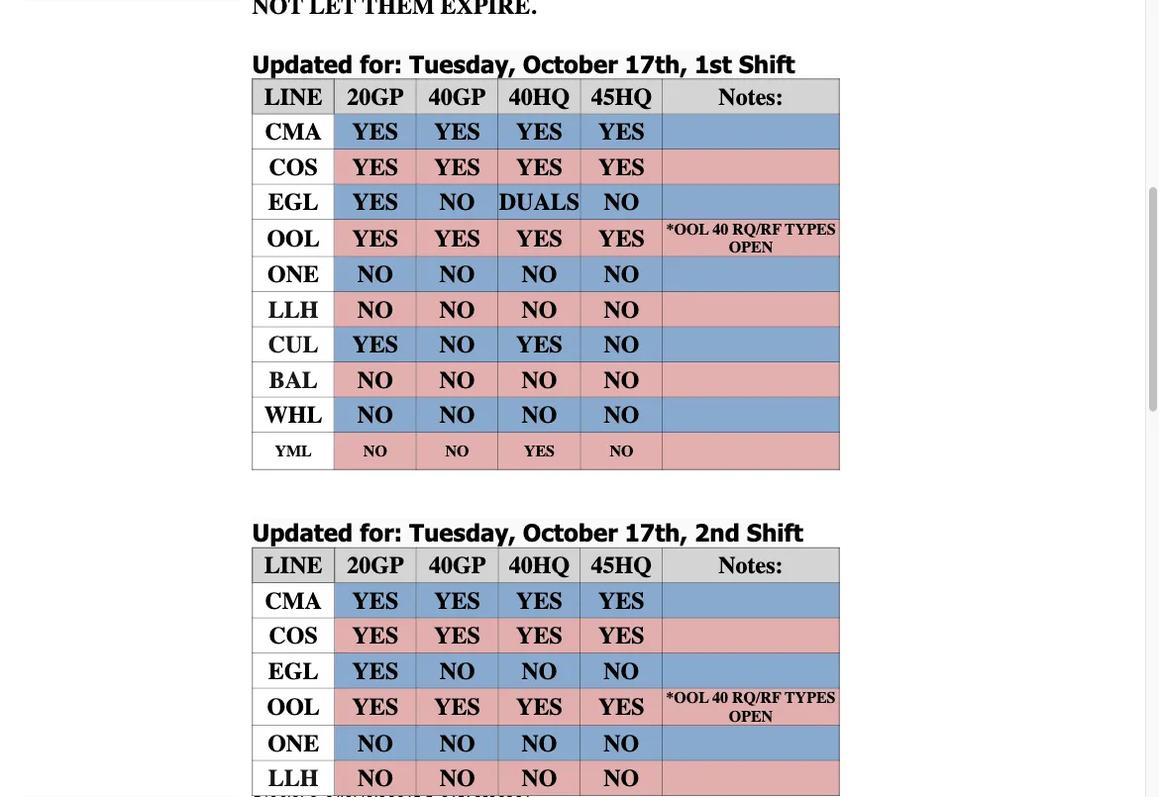 Task type: describe. For each thing, give the bounding box(es) containing it.
40gp for updated for: tuesday, october 17th, 1st shift
[[429, 83, 486, 110]]

shift for updated for: tuesday, october 17th, 2nd shift
[[747, 518, 803, 547]]

​whl
[[264, 402, 323, 429]]

tuesday, for updated for: tuesday, october 17th, 1st shift
[[410, 49, 516, 78]]

45hq for 2nd
[[591, 552, 652, 580]]

​​no
[[604, 367, 640, 394]]

updated for: tuesday, october 17th, 2nd shift
[[252, 518, 803, 547]]

cos for updated for: tuesday, october 17th, 2nd shift
[[269, 623, 318, 650]]

line for updated for: tuesday, october 17th, 1st shift
[[264, 83, 323, 110]]

17th, for 2nd
[[625, 518, 688, 547]]

egl for updated for: tuesday, october 17th, 1st shift
[[268, 189, 319, 216]]

egl for updated for: tuesday, october 17th, 2nd shift
[[268, 658, 319, 685]]

40hq for 2nd
[[509, 552, 570, 580]]

tuesday, for updated for: tuesday, october 17th, 2nd shift
[[410, 518, 516, 547]]

ool for updated for: tuesday, october 17th, 1st shift
[[267, 225, 320, 252]]

types for updated for: tuesday, october 17th, 1st shift
[[785, 220, 836, 238]]

*ool for 2nd
[[666, 689, 709, 708]]

updated for updated for: tuesday, october 17th, 1st shift
[[252, 49, 353, 78]]

20gp for updated for: tuesday, october 17th, 1st shift
[[347, 83, 404, 110]]

20gp for updated for: tuesday, october 17th, 2nd shift
[[347, 552, 404, 580]]

1st
[[695, 49, 732, 78]]

open for 2nd
[[729, 708, 773, 726]]

ool for updated for: tuesday, october 17th, 2nd shift
[[267, 694, 320, 721]]

for: for updated for: tuesday, october 17th, 2nd shift
[[360, 518, 403, 547]]

open for 1st
[[729, 238, 773, 257]]



Task type: vqa. For each thing, say whether or not it's contained in the screenshot.
the bottom 'ONE'
yes



Task type: locate. For each thing, give the bounding box(es) containing it.
updated for: tuesday, october 17th, 1st shift
[[252, 49, 795, 78]]

1 cos from the top
[[269, 153, 318, 181]]

2 17th, from the top
[[625, 518, 688, 547]]

17th, left 2nd on the right of page
[[625, 518, 688, 547]]

17th,
[[625, 49, 688, 78], [625, 518, 688, 547]]

45hq
[[591, 83, 652, 110], [591, 552, 652, 580]]

1 vertical spatial *ool 40 rq/rf types open
[[666, 689, 836, 726]]

notes:
[[719, 83, 784, 110], [719, 552, 783, 580]]

1 notes: from the top
[[719, 83, 784, 110]]

1 october from the top
[[523, 49, 618, 78]]

40gp down updated for: tuesday, october 17th, 1st shift
[[429, 83, 486, 110]]

notes: down 2nd on the right of page
[[719, 552, 783, 580]]

bal
[[269, 367, 318, 394]]

0 vertical spatial 40hq
[[509, 83, 570, 110]]

1 vertical spatial for:
[[360, 518, 403, 547]]

1 vertical spatial one
[[268, 730, 319, 758]]

1 vertical spatial *ool
[[666, 689, 709, 708]]

shift right 2nd on the right of page
[[747, 518, 803, 547]]

2 *ool from the top
[[666, 689, 709, 708]]

1 vertical spatial 45hq
[[591, 552, 652, 580]]

2 for: from the top
[[360, 518, 403, 547]]

shift
[[739, 49, 795, 78], [747, 518, 803, 547]]

notes: for 1st
[[719, 83, 784, 110]]

1 vertical spatial october
[[523, 518, 618, 547]]

​no
[[604, 296, 640, 323], [440, 331, 475, 359], [604, 331, 640, 359], [358, 402, 393, 429], [440, 402, 475, 429], [522, 402, 557, 429], [604, 402, 640, 429], [364, 442, 387, 461], [445, 442, 469, 461], [610, 442, 634, 461], [604, 765, 639, 793]]

1 egl from the top
[[268, 189, 319, 216]]

2 cos from the top
[[269, 623, 318, 650]]

1 vertical spatial types
[[785, 689, 836, 708]]

0 vertical spatial one
[[268, 261, 319, 288]]

1 40 from the top
[[713, 220, 729, 238]]

2 40hq from the top
[[509, 552, 570, 580]]

cos
[[269, 153, 318, 181], [269, 623, 318, 650]]

yes
[[352, 118, 399, 146], [434, 118, 481, 146], [516, 118, 563, 146], [599, 118, 645, 146], [352, 153, 399, 181], [434, 153, 481, 181], [516, 153, 563, 181], [599, 153, 645, 181], [352, 189, 399, 216], [352, 225, 399, 252], [434, 225, 481, 252], [516, 225, 563, 252], [599, 225, 645, 252], [352, 331, 399, 359], [516, 331, 563, 359], [524, 442, 555, 461], [352, 588, 399, 615], [434, 588, 481, 615], [516, 588, 563, 615], [598, 588, 645, 615], [352, 623, 399, 650], [434, 623, 481, 650], [516, 623, 563, 650], [598, 623, 645, 650], [352, 658, 399, 685], [352, 694, 399, 721], [434, 694, 481, 721], [516, 694, 563, 721], [598, 694, 645, 721]]

duals
[[499, 189, 580, 216]]

llh for updated for: tuesday, october 17th, 2nd shift
[[268, 765, 319, 793]]

0 vertical spatial october
[[523, 49, 618, 78]]

1 vertical spatial 17th,
[[625, 518, 688, 547]]

2nd
[[695, 518, 740, 547]]

1 vertical spatial shift
[[747, 518, 803, 547]]

tuesday,
[[410, 49, 516, 78], [410, 518, 516, 547]]

llh
[[268, 296, 319, 323], [268, 765, 319, 793]]

0 vertical spatial *ool 40 rq/rf types open
[[666, 220, 836, 257]]

cul
[[268, 331, 319, 359]]

1 rq/rf from the top
[[732, 220, 782, 238]]

2 open from the top
[[729, 708, 773, 726]]

rq/rf for 1st
[[732, 220, 782, 238]]

0 vertical spatial notes:
[[719, 83, 784, 110]]

0 vertical spatial *ool
[[666, 220, 709, 238]]

1 20gp from the top
[[347, 83, 404, 110]]

2 types from the top
[[785, 689, 836, 708]]

1 llh from the top
[[268, 296, 319, 323]]

no
[[440, 189, 475, 216], [604, 189, 640, 216], [358, 261, 393, 288], [440, 261, 475, 288], [522, 261, 557, 288], [604, 261, 640, 288], [358, 296, 393, 323], [440, 296, 475, 323], [522, 296, 557, 323], [358, 367, 393, 394], [440, 367, 475, 394], [522, 367, 557, 394], [440, 658, 475, 685], [522, 658, 557, 685], [604, 658, 639, 685], [358, 730, 393, 758], [440, 730, 475, 758], [522, 730, 557, 758], [604, 730, 639, 758], [358, 765, 393, 793], [440, 765, 475, 793], [522, 765, 557, 793]]

1 vertical spatial ool
[[267, 694, 320, 721]]

0 vertical spatial rq/rf
[[732, 220, 782, 238]]

1 vertical spatial 20gp
[[347, 552, 404, 580]]

2 tuesday, from the top
[[410, 518, 516, 547]]

0 vertical spatial 40gp
[[429, 83, 486, 110]]

one for updated for: tuesday, october 17th, 2nd shift
[[268, 730, 319, 758]]

1 *ool 40 rq/rf types open from the top
[[666, 220, 836, 257]]

0 vertical spatial ool
[[267, 225, 320, 252]]

40hq for 1st
[[509, 83, 570, 110]]

egl
[[268, 189, 319, 216], [268, 658, 319, 685]]

0 vertical spatial 40
[[713, 220, 729, 238]]

1 ool from the top
[[267, 225, 320, 252]]

2 *ool 40 rq/rf types open from the top
[[666, 689, 836, 726]]

1 vertical spatial 40
[[713, 689, 728, 708]]

2 ool from the top
[[267, 694, 320, 721]]

1 40gp from the top
[[429, 83, 486, 110]]

2 line from the top
[[264, 552, 323, 580]]

1 vertical spatial notes:
[[719, 552, 783, 580]]

0 vertical spatial line
[[264, 83, 323, 110]]

notes: for 2nd
[[719, 552, 783, 580]]

llh for updated for: tuesday, october 17th, 1st shift
[[268, 296, 319, 323]]

17th, for 1st
[[625, 49, 688, 78]]

types
[[785, 220, 836, 238], [785, 689, 836, 708]]

1 one from the top
[[268, 261, 319, 288]]

for: for updated for: tuesday, october 17th, 1st shift
[[360, 49, 403, 78]]

1 vertical spatial 40hq
[[509, 552, 570, 580]]

2 one from the top
[[268, 730, 319, 758]]

1 vertical spatial tuesday,
[[410, 518, 516, 547]]

0 vertical spatial 45hq
[[591, 83, 652, 110]]

ool
[[267, 225, 320, 252], [267, 694, 320, 721]]

40hq
[[509, 83, 570, 110], [509, 552, 570, 580]]

1 open from the top
[[729, 238, 773, 257]]

2 40 from the top
[[713, 689, 728, 708]]

0 vertical spatial open
[[729, 238, 773, 257]]

october
[[523, 49, 618, 78], [523, 518, 618, 547]]

notes: down 1st
[[719, 83, 784, 110]]

1 vertical spatial rq/rf
[[732, 689, 781, 708]]

2 45hq from the top
[[591, 552, 652, 580]]

40
[[713, 220, 729, 238], [713, 689, 728, 708]]

1 vertical spatial llh
[[268, 765, 319, 793]]

0 vertical spatial egl
[[268, 189, 319, 216]]

1 line from the top
[[264, 83, 323, 110]]

40 for 1st
[[713, 220, 729, 238]]

45hq for 1st
[[591, 83, 652, 110]]

1 *ool from the top
[[666, 220, 709, 238]]

40gp for updated for: tuesday, october 17th, 2nd shift
[[429, 552, 486, 580]]

2 llh from the top
[[268, 765, 319, 793]]

october for 2nd
[[523, 518, 618, 547]]

40hq down updated for: tuesday, october 17th, 2nd shift
[[509, 552, 570, 580]]

line
[[264, 83, 323, 110], [264, 552, 323, 580]]

1 vertical spatial cma
[[265, 588, 322, 615]]

0 vertical spatial 17th,
[[625, 49, 688, 78]]

2 40gp from the top
[[429, 552, 486, 580]]

40hq down updated for: tuesday, october 17th, 1st shift
[[509, 83, 570, 110]]

2 cma from the top
[[265, 588, 322, 615]]

2 egl from the top
[[268, 658, 319, 685]]

*ool 40 rq/rf types open
[[666, 220, 836, 257], [666, 689, 836, 726]]

1 vertical spatial egl
[[268, 658, 319, 685]]

40gp down updated for: tuesday, october 17th, 2nd shift
[[429, 552, 486, 580]]

1 45hq from the top
[[591, 83, 652, 110]]

2 20gp from the top
[[347, 552, 404, 580]]

cos for updated for: tuesday, october 17th, 1st shift
[[269, 153, 318, 181]]

1 vertical spatial cos
[[269, 623, 318, 650]]

0 vertical spatial updated
[[252, 49, 353, 78]]

​yml
[[275, 442, 312, 461]]

20gp
[[347, 83, 404, 110], [347, 552, 404, 580]]

2 rq/rf from the top
[[732, 689, 781, 708]]

1 cma from the top
[[265, 118, 322, 146]]

0 vertical spatial tuesday,
[[410, 49, 516, 78]]

shift for updated for: tuesday, october 17th, 1st shift
[[739, 49, 795, 78]]

*ool for 1st
[[666, 220, 709, 238]]

2 october from the top
[[523, 518, 618, 547]]

cma for updated for: tuesday, october 17th, 2nd shift
[[265, 588, 322, 615]]

1 updated from the top
[[252, 49, 353, 78]]

1 40hq from the top
[[509, 83, 570, 110]]

1 vertical spatial line
[[264, 552, 323, 580]]

*ool 40 rq/rf types open for 1st
[[666, 220, 836, 257]]

rq/rf
[[732, 220, 782, 238], [732, 689, 781, 708]]

1 types from the top
[[785, 220, 836, 238]]

2 updated from the top
[[252, 518, 353, 547]]

0 vertical spatial cos
[[269, 153, 318, 181]]

1 vertical spatial 40gp
[[429, 552, 486, 580]]

1 for: from the top
[[360, 49, 403, 78]]

one
[[268, 261, 319, 288], [268, 730, 319, 758]]

40gp
[[429, 83, 486, 110], [429, 552, 486, 580]]

1 tuesday, from the top
[[410, 49, 516, 78]]

0 vertical spatial for:
[[360, 49, 403, 78]]

*ool
[[666, 220, 709, 238], [666, 689, 709, 708]]

0 vertical spatial 20gp
[[347, 83, 404, 110]]

for:
[[360, 49, 403, 78], [360, 518, 403, 547]]

1 17th, from the top
[[625, 49, 688, 78]]

2 notes: from the top
[[719, 552, 783, 580]]

line for updated for: tuesday, october 17th, 2nd shift
[[264, 552, 323, 580]]

october for 1st
[[523, 49, 618, 78]]

cma
[[265, 118, 322, 146], [265, 588, 322, 615]]

0 vertical spatial llh
[[268, 296, 319, 323]]

0 vertical spatial cma
[[265, 118, 322, 146]]

one for updated for: tuesday, october 17th, 1st shift
[[268, 261, 319, 288]]

17th, left 1st
[[625, 49, 688, 78]]

0 vertical spatial shift
[[739, 49, 795, 78]]

cma for updated for: tuesday, october 17th, 1st shift
[[265, 118, 322, 146]]

open
[[729, 238, 773, 257], [729, 708, 773, 726]]

1 vertical spatial open
[[729, 708, 773, 726]]

updated
[[252, 49, 353, 78], [252, 518, 353, 547]]

shift right 1st
[[739, 49, 795, 78]]

0 vertical spatial types
[[785, 220, 836, 238]]

40 for 2nd
[[713, 689, 728, 708]]

rq/rf for 2nd
[[732, 689, 781, 708]]

1 vertical spatial updated
[[252, 518, 353, 547]]

updated for updated for: tuesday, october 17th, 2nd shift
[[252, 518, 353, 547]]

types for updated for: tuesday, october 17th, 2nd shift
[[785, 689, 836, 708]]

*ool 40 rq/rf types open for 2nd
[[666, 689, 836, 726]]



